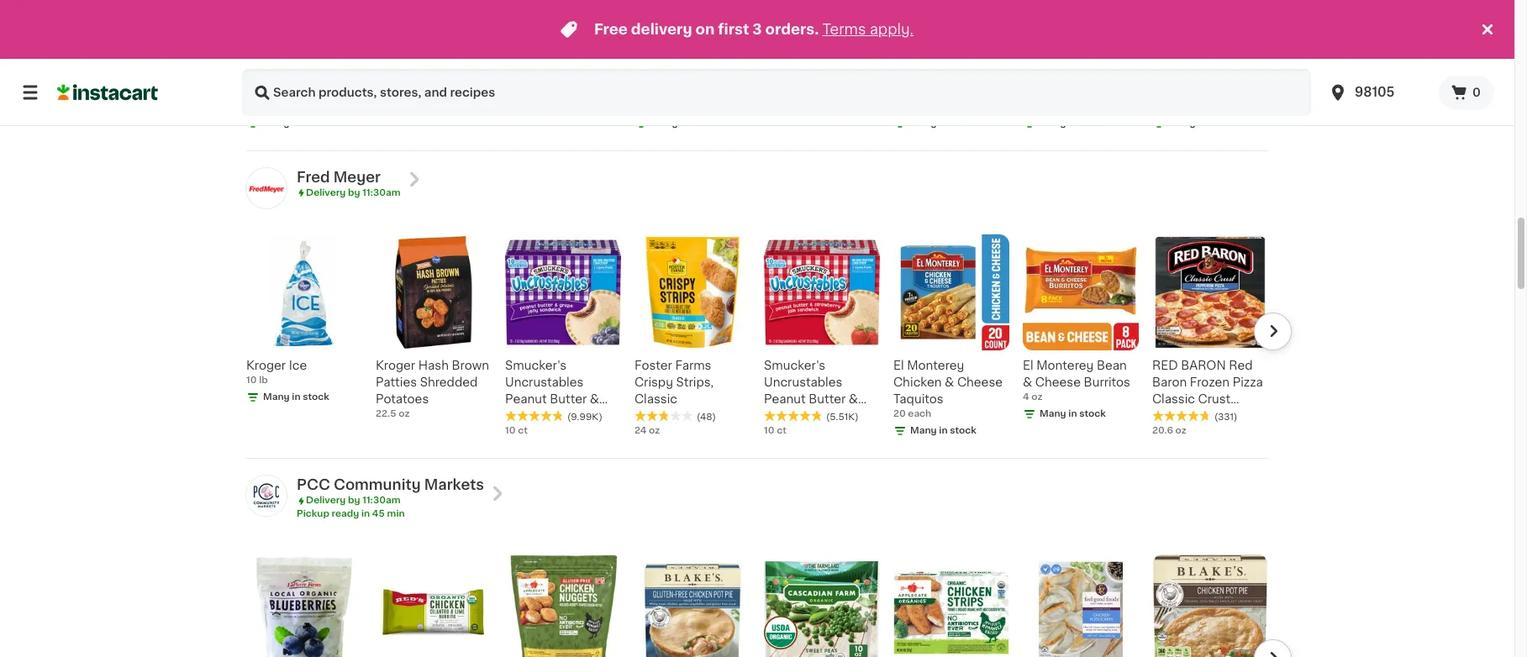 Task type: vqa. For each thing, say whether or not it's contained in the screenshot.


Task type: locate. For each thing, give the bounding box(es) containing it.
red
[[1152, 360, 1178, 372]]

2 sandwich from the left
[[764, 427, 822, 439]]

1 uncrustables from the left
[[505, 377, 584, 388]]

apply.
[[870, 23, 914, 36]]

ct down grape at the bottom left of page
[[518, 426, 528, 436]]

0 vertical spatial pot
[[1074, 69, 1094, 81]]

market inside metropolitan market vanilla bean ice cream
[[893, 69, 934, 81]]

★★★★★
[[505, 410, 564, 422], [505, 410, 564, 422], [635, 410, 693, 422], [635, 410, 693, 422], [764, 410, 823, 422], [764, 410, 823, 422], [1152, 410, 1211, 422], [1152, 410, 1211, 422]]

kroger
[[246, 360, 286, 372], [376, 360, 415, 372]]

markets
[[424, 478, 484, 492]]

2 delivery from the top
[[306, 496, 346, 505]]

peanut for strawberry
[[764, 394, 806, 405]]

chicken up taquitos in the bottom of the page
[[893, 377, 942, 388]]

crust
[[1198, 394, 1231, 405]]

metropolitan inside metropolitan market parmesan chicken breast 1 lb
[[246, 52, 322, 64]]

lb inside metropolitan market blueberries 2 lb
[[384, 85, 393, 94]]

1 monterey from the left
[[907, 360, 964, 372]]

1 vertical spatial pot
[[556, 86, 577, 97]]

1 horizontal spatial sandwich
[[764, 427, 822, 439]]

& inside beecher's handmade cheese "world's best" mac & cheese
[[764, 102, 774, 114]]

delivery by 11:30am
[[306, 188, 401, 197], [306, 496, 401, 505]]

1 horizontal spatial ice
[[893, 86, 912, 97]]

1 horizontal spatial pie
[[1097, 69, 1116, 81]]

pie
[[1097, 69, 1116, 81], [580, 86, 598, 97]]

1 sandwich from the left
[[505, 427, 563, 439]]

1 horizontal spatial ct
[[777, 426, 787, 436]]

monterey
[[907, 360, 964, 372], [1037, 360, 1094, 372]]

24
[[635, 426, 647, 436]]

2 vertical spatial lb
[[259, 376, 268, 385]]

1 vertical spatial item carousel region
[[223, 548, 1292, 657]]

delivery by 11:30am down meyer
[[306, 188, 401, 197]]

10 for smucker's uncrustables peanut butter & grape jelly sandwich
[[505, 426, 516, 436]]

2 11:30am from the top
[[362, 496, 401, 505]]

classic down 'baron'
[[1152, 394, 1195, 405]]

smucker's
[[505, 360, 567, 372], [764, 360, 826, 372]]

1 11:30am from the top
[[362, 188, 401, 197]]

many in stock down meal
[[1040, 118, 1106, 128]]

chicken up 1
[[246, 86, 295, 97]]

10 inside kroger ice 10 lb
[[246, 376, 257, 385]]

peanut up grape at the bottom left of page
[[505, 394, 547, 405]]

metropolitan inside metropolitan market northwest berry blend blueberries, blackberries, raspberries
[[635, 52, 710, 64]]

grape
[[505, 410, 542, 422]]

community
[[334, 478, 421, 492]]

11:30am up 45 at the bottom of page
[[362, 496, 401, 505]]

None search field
[[242, 69, 1311, 116]]

1 delivery by 11:30am from the top
[[306, 188, 401, 197]]

butter for jelly
[[550, 394, 587, 405]]

item carousel region
[[246, 228, 1292, 452], [223, 548, 1292, 657]]

0 horizontal spatial sandwich
[[505, 427, 563, 439]]

peanut inside smucker's uncrustables peanut butter & grape jelly sandwich
[[505, 394, 547, 405]]

22.5
[[376, 409, 396, 419]]

peanut up strawberry
[[764, 394, 806, 405]]

1 vertical spatial ice
[[289, 360, 307, 372]]

sandwich down grape at the bottom left of page
[[505, 427, 563, 439]]

many in stock
[[393, 102, 459, 111], [263, 118, 329, 128], [651, 118, 718, 128], [910, 118, 977, 128], [1040, 118, 1106, 128], [1169, 118, 1235, 128], [263, 393, 329, 402], [1040, 409, 1106, 419], [910, 426, 977, 436]]

limited time offer region
[[0, 0, 1478, 59]]

metropolitan up parmesan
[[246, 52, 322, 64]]

1 vertical spatial 11:30am
[[362, 496, 401, 505]]

in down breast
[[292, 118, 301, 128]]

classic
[[635, 394, 678, 405], [1152, 394, 1195, 405]]

0 vertical spatial delivery by 11:30am
[[306, 188, 401, 197]]

& inside "smucker's uncrustables peanut butter & strawberry jam sandwich"
[[849, 394, 858, 405]]

0 horizontal spatial kroger
[[246, 360, 286, 372]]

el up taquitos in the bottom of the page
[[893, 360, 904, 372]]

peanut inside "smucker's uncrustables peanut butter & strawberry jam sandwich"
[[764, 394, 806, 405]]

market left family
[[505, 69, 546, 81]]

in down patty
[[1198, 118, 1207, 128]]

pickup ready in 45 min
[[297, 510, 405, 519]]

stock down cream
[[950, 118, 977, 128]]

monterey up taquitos in the bottom of the page
[[907, 360, 964, 372]]

1 vertical spatial frozen
[[1190, 377, 1230, 388]]

2 ct from the left
[[777, 426, 787, 436]]

many down the blueberries,
[[651, 118, 678, 128]]

4 metropolitan from the left
[[635, 52, 710, 64]]

0 vertical spatial delivery
[[306, 188, 346, 197]]

many down metropolitan market parmesan chicken breast 1 lb
[[263, 118, 290, 128]]

breast
[[298, 86, 336, 97]]

smucker's up grape at the bottom left of page
[[505, 360, 567, 372]]

10 ct down strawberry
[[764, 426, 787, 436]]

oz down potatoes
[[399, 409, 410, 419]]

1 by from the top
[[348, 188, 360, 197]]

2 smucker's from the left
[[764, 360, 826, 372]]

market inside metropolitan market northwest berry blend blueberries, blackberries, raspberries
[[635, 69, 676, 81]]

1 el from the left
[[893, 360, 904, 372]]

cheese
[[832, 69, 878, 81], [776, 102, 822, 114], [957, 377, 1003, 388], [1035, 377, 1081, 388]]

1 vertical spatial lb
[[252, 102, 261, 111]]

mac
[[852, 86, 878, 97]]

chicken inside 'blake's all-natural chicken pot pie frozen meal'
[[1023, 69, 1071, 81]]

by up pickup ready in 45 min
[[348, 496, 360, 505]]

20
[[893, 409, 906, 419]]

natural for maple
[[1152, 69, 1195, 81]]

natural inside 'blake's all-natural chicken pot pie frozen meal'
[[1087, 52, 1130, 64]]

natural for pie
[[1087, 52, 1130, 64]]

smucker's up strawberry
[[764, 360, 826, 372]]

parmesan
[[290, 69, 349, 81]]

patty
[[1206, 102, 1238, 114]]

0 horizontal spatial smucker's
[[505, 360, 567, 372]]

2 10 ct from the left
[[764, 426, 787, 436]]

&
[[1249, 69, 1259, 81], [764, 102, 774, 114], [945, 377, 954, 388], [1023, 377, 1032, 388], [590, 394, 599, 405], [849, 394, 858, 405]]

el up 4 on the right of page
[[1023, 360, 1034, 372]]

metropolitan up family
[[505, 52, 581, 64]]

0 vertical spatial lb
[[384, 85, 393, 94]]

chicken down blake's
[[1023, 69, 1071, 81]]

frozen down blake's
[[1023, 86, 1063, 97]]

1 vertical spatial natural
[[1152, 69, 1195, 81]]

market up 1
[[246, 69, 287, 81]]

2 delivery by 11:30am from the top
[[306, 496, 401, 505]]

butter for jam
[[809, 394, 846, 405]]

1 horizontal spatial butter
[[809, 394, 846, 405]]

cheese inside el monterey chicken & cheese taquitos 20 each
[[957, 377, 1003, 388]]

10 ct for smucker's uncrustables peanut butter & grape jelly sandwich
[[505, 426, 528, 436]]

by down meyer
[[348, 188, 360, 197]]

market up berry
[[635, 69, 676, 81]]

metropolitan for parmesan
[[246, 52, 322, 64]]

2 uncrustables from the left
[[764, 377, 842, 388]]

10 ct down grape at the bottom left of page
[[505, 426, 528, 436]]

smucker's inside smucker's uncrustables peanut butter & grape jelly sandwich
[[505, 360, 567, 372]]

1 horizontal spatial peanut
[[764, 394, 806, 405]]

0 horizontal spatial 10
[[246, 376, 257, 385]]

pizza
[[1233, 377, 1263, 388]]

item badge image
[[764, 616, 798, 650]]

1 horizontal spatial classic
[[1152, 394, 1195, 405]]

0 horizontal spatial classic
[[635, 394, 678, 405]]

chicken up breakfast on the right of page
[[1198, 69, 1246, 81]]

chicken inside metropolitan market parmesan chicken breast 1 lb
[[246, 86, 295, 97]]

bean inside el monterey bean & cheese burritos 4 oz
[[1097, 360, 1127, 372]]

smucker's inside "smucker's uncrustables peanut butter & strawberry jam sandwich"
[[764, 360, 826, 372]]

1 metropolitan from the left
[[246, 52, 322, 64]]

berry
[[635, 86, 667, 97]]

(331)
[[1215, 413, 1238, 422]]

oz inside el monterey bean & cheese burritos 4 oz
[[1032, 393, 1043, 402]]

metropolitan for northwest
[[635, 52, 710, 64]]

uncrustables inside "smucker's uncrustables peanut butter & strawberry jam sandwich"
[[764, 377, 842, 388]]

metropolitan inside metropolitan market family size chicken pot pie
[[505, 52, 581, 64]]

pepperoni
[[1152, 410, 1213, 422]]

0 horizontal spatial monterey
[[907, 360, 964, 372]]

sandwich inside smucker's uncrustables peanut butter & grape jelly sandwich
[[505, 427, 563, 439]]

in left 45 at the bottom of page
[[361, 510, 370, 519]]

blueberries,
[[635, 102, 705, 114]]

1 horizontal spatial pot
[[1074, 69, 1094, 81]]

1 horizontal spatial monterey
[[1037, 360, 1094, 372]]

(48)
[[697, 413, 716, 422]]

0 vertical spatial pie
[[1097, 69, 1116, 81]]

sandwich down strawberry
[[764, 427, 822, 439]]

monterey for bean
[[1037, 360, 1094, 372]]

Search field
[[242, 69, 1311, 116]]

fred meyer image
[[246, 168, 287, 208]]

2 metropolitan from the left
[[376, 52, 451, 64]]

frozen up crust
[[1190, 377, 1230, 388]]

item carousel region for pcc community markets
[[223, 548, 1292, 657]]

0 horizontal spatial 10 ct
[[505, 426, 528, 436]]

1 horizontal spatial uncrustables
[[764, 377, 842, 388]]

monterey inside el monterey bean & cheese burritos 4 oz
[[1037, 360, 1094, 372]]

market for lb
[[376, 69, 417, 81]]

0 horizontal spatial pot
[[556, 86, 577, 97]]

metropolitan up vanilla
[[893, 52, 969, 64]]

1 horizontal spatial frozen
[[1190, 377, 1230, 388]]

kroger ice 10 lb
[[246, 360, 307, 385]]

kroger for lb
[[246, 360, 286, 372]]

oz down pepperoni
[[1176, 426, 1187, 436]]

sandwich for strawberry
[[764, 427, 822, 439]]

classic inside foster farms crispy strips, classic
[[635, 394, 678, 405]]

0 vertical spatial by
[[348, 188, 360, 197]]

metropolitan for vanilla
[[893, 52, 969, 64]]

2 classic from the left
[[1152, 394, 1195, 405]]

1 horizontal spatial kroger
[[376, 360, 415, 372]]

1 vertical spatial bean
[[1097, 360, 1127, 372]]

bean up burritos
[[1097, 360, 1127, 372]]

0 horizontal spatial natural
[[1087, 52, 1130, 64]]

10 ct
[[505, 426, 528, 436], [764, 426, 787, 436]]

delivery up pickup
[[306, 496, 346, 505]]

stock down blend on the left top of page
[[691, 118, 718, 128]]

el inside el monterey chicken & cheese taquitos 20 each
[[893, 360, 904, 372]]

1 horizontal spatial 10
[[505, 426, 516, 436]]

1 horizontal spatial natural
[[1152, 69, 1195, 81]]

el inside el monterey bean & cheese burritos 4 oz
[[1023, 360, 1034, 372]]

beecher's handmade cheese "world's best" mac & cheese link
[[764, 0, 880, 114]]

0 horizontal spatial el
[[893, 360, 904, 372]]

ct down strawberry
[[777, 426, 787, 436]]

pot up meal
[[1074, 69, 1094, 81]]

uncrustables up strawberry
[[764, 377, 842, 388]]

0 horizontal spatial pie
[[580, 86, 598, 97]]

0 button
[[1439, 76, 1494, 109]]

chicken down family
[[505, 86, 553, 97]]

2 butter from the left
[[809, 394, 846, 405]]

cheese inside el monterey bean & cheese burritos 4 oz
[[1035, 377, 1081, 388]]

0 horizontal spatial frozen
[[1023, 86, 1063, 97]]

market inside metropolitan market family size chicken pot pie
[[505, 69, 546, 81]]

butter
[[550, 394, 587, 405], [809, 394, 846, 405]]

1 vertical spatial pie
[[580, 86, 598, 97]]

sandwich inside "smucker's uncrustables peanut butter & strawberry jam sandwich"
[[764, 427, 822, 439]]

classic inside "red baron red baron frozen pizza classic crust pepperoni"
[[1152, 394, 1195, 405]]

bean inside metropolitan market vanilla bean ice cream
[[978, 69, 1009, 81]]

0 vertical spatial natural
[[1087, 52, 1130, 64]]

1 horizontal spatial smucker's
[[764, 360, 826, 372]]

11:30am down meyer
[[362, 188, 401, 197]]

delivery down fred at the top left of page
[[306, 188, 346, 197]]

fred meyer
[[297, 170, 381, 184]]

2 kroger from the left
[[376, 360, 415, 372]]

delivery
[[306, 188, 346, 197], [306, 496, 346, 505]]

smucker's uncrustables peanut butter & grape jelly sandwich
[[505, 360, 599, 439]]

oz
[[1032, 393, 1043, 402], [399, 409, 410, 419], [649, 426, 660, 436], [1176, 426, 1187, 436]]

natural
[[1087, 52, 1130, 64], [1152, 69, 1195, 81]]

patties
[[376, 377, 417, 388]]

1 vertical spatial by
[[348, 496, 360, 505]]

stock down burritos
[[1079, 409, 1106, 419]]

0 horizontal spatial peanut
[[505, 394, 547, 405]]

market for chicken
[[505, 69, 546, 81]]

classic down crispy
[[635, 394, 678, 405]]

natural up maple
[[1152, 69, 1195, 81]]

uncrustables for grape
[[505, 377, 584, 388]]

many down el monterey bean & cheese burritos 4 oz
[[1040, 409, 1066, 419]]

2 peanut from the left
[[764, 394, 806, 405]]

lb inside kroger ice 10 lb
[[259, 376, 268, 385]]

el
[[893, 360, 904, 372], [1023, 360, 1034, 372]]

chicken
[[1023, 69, 1071, 81], [1198, 69, 1246, 81], [246, 86, 295, 97], [505, 86, 553, 97], [893, 377, 942, 388]]

3 market from the left
[[505, 69, 546, 81]]

uncrustables up jelly
[[505, 377, 584, 388]]

98105
[[1355, 86, 1395, 98]]

blueberries
[[420, 69, 487, 81]]

0 horizontal spatial butter
[[550, 394, 587, 405]]

uncrustables
[[505, 377, 584, 388], [764, 377, 842, 388]]

natural inside applegate naturals natural chicken & maple breakfast sausage patty
[[1152, 69, 1195, 81]]

taquitos
[[893, 394, 944, 405]]

metropolitan market family size chicken pot pie
[[505, 52, 615, 97]]

delivery by 11:30am up pickup ready in 45 min
[[306, 496, 401, 505]]

metropolitan market family size chicken pot pie link
[[505, 0, 621, 113]]

market inside metropolitan market blueberries 2 lb
[[376, 69, 417, 81]]

2 monterey from the left
[[1037, 360, 1094, 372]]

1 horizontal spatial el
[[1023, 360, 1034, 372]]

1 10 ct from the left
[[505, 426, 528, 436]]

oz right 4 on the right of page
[[1032, 393, 1043, 402]]

0 horizontal spatial bean
[[978, 69, 1009, 81]]

many down metropolitan market blueberries 2 lb
[[393, 102, 419, 111]]

1 horizontal spatial 10 ct
[[764, 426, 787, 436]]

5 market from the left
[[893, 69, 934, 81]]

2 market from the left
[[376, 69, 417, 81]]

metropolitan for family
[[505, 52, 581, 64]]

peanut
[[505, 394, 547, 405], [764, 394, 806, 405]]

uncrustables inside smucker's uncrustables peanut butter & grape jelly sandwich
[[505, 377, 584, 388]]

1 horizontal spatial bean
[[1097, 360, 1127, 372]]

0 horizontal spatial uncrustables
[[505, 377, 584, 388]]

market up cream
[[893, 69, 934, 81]]

sandwich
[[505, 427, 563, 439], [764, 427, 822, 439]]

1 peanut from the left
[[505, 394, 547, 405]]

stock down meal
[[1079, 118, 1106, 128]]

98105 button
[[1318, 69, 1439, 116], [1328, 69, 1429, 116]]

1 vertical spatial delivery
[[306, 496, 346, 505]]

4 market from the left
[[635, 69, 676, 81]]

0 horizontal spatial ice
[[289, 360, 307, 372]]

butter up the "(5.51k)"
[[809, 394, 846, 405]]

metropolitan down 'delivery'
[[635, 52, 710, 64]]

1 butter from the left
[[550, 394, 587, 405]]

0 vertical spatial ice
[[893, 86, 912, 97]]

2 horizontal spatial 10
[[764, 426, 775, 436]]

item carousel region containing kroger ice
[[246, 228, 1292, 452]]

monterey up burritos
[[1037, 360, 1094, 372]]

1 classic from the left
[[635, 394, 678, 405]]

24 oz
[[635, 426, 660, 436]]

pot down family
[[556, 86, 577, 97]]

metropolitan inside metropolitan market vanilla bean ice cream
[[893, 52, 969, 64]]

bean right vanilla
[[978, 69, 1009, 81]]

1 vertical spatial delivery by 11:30am
[[306, 496, 401, 505]]

ct
[[518, 426, 528, 436], [777, 426, 787, 436]]

metropolitan up blueberries in the top of the page
[[376, 52, 451, 64]]

2 el from the left
[[1023, 360, 1034, 372]]

1 ct from the left
[[518, 426, 528, 436]]

chicken inside applegate naturals natural chicken & maple breakfast sausage patty
[[1198, 69, 1246, 81]]

butter inside smucker's uncrustables peanut butter & grape jelly sandwich
[[550, 394, 587, 405]]

metropolitan inside metropolitan market blueberries 2 lb
[[376, 52, 451, 64]]

red baron red baron frozen pizza classic crust pepperoni
[[1152, 360, 1263, 422]]

frozen
[[1023, 86, 1063, 97], [1190, 377, 1230, 388]]

kroger inside kroger hash brown patties shredded potatoes 22.5 oz
[[376, 360, 415, 372]]

monterey inside el monterey chicken & cheese taquitos 20 each
[[907, 360, 964, 372]]

0 vertical spatial frozen
[[1023, 86, 1063, 97]]

3 metropolitan from the left
[[505, 52, 581, 64]]

natural up meal
[[1087, 52, 1130, 64]]

2 98105 button from the left
[[1328, 69, 1429, 116]]

lb inside metropolitan market parmesan chicken breast 1 lb
[[252, 102, 261, 111]]

ice inside metropolitan market vanilla bean ice cream
[[893, 86, 912, 97]]

1 market from the left
[[246, 69, 287, 81]]

kroger inside kroger ice 10 lb
[[246, 360, 286, 372]]

each
[[908, 409, 932, 419]]

metropolitan for blueberries
[[376, 52, 451, 64]]

maple
[[1152, 86, 1189, 97]]

by
[[348, 188, 360, 197], [348, 496, 360, 505]]

1 kroger from the left
[[246, 360, 286, 372]]

oz inside kroger hash brown patties shredded potatoes 22.5 oz
[[399, 409, 410, 419]]

0 vertical spatial 11:30am
[[362, 188, 401, 197]]

0 vertical spatial bean
[[978, 69, 1009, 81]]

butter up jelly
[[550, 394, 587, 405]]

0 horizontal spatial ct
[[518, 426, 528, 436]]

1 smucker's from the left
[[505, 360, 567, 372]]

10 for smucker's uncrustables peanut butter & strawberry jam sandwich
[[764, 426, 775, 436]]

(5.51k)
[[826, 413, 859, 422]]

smucker's for smucker's uncrustables peanut butter & grape jelly sandwich
[[505, 360, 567, 372]]

10
[[246, 376, 257, 385], [505, 426, 516, 436], [764, 426, 775, 436]]

market up '2'
[[376, 69, 417, 81]]

in down the blueberries,
[[680, 118, 689, 128]]

bean
[[978, 69, 1009, 81], [1097, 360, 1127, 372]]

butter inside "smucker's uncrustables peanut butter & strawberry jam sandwich"
[[809, 394, 846, 405]]

0 vertical spatial item carousel region
[[246, 228, 1292, 452]]

ice
[[893, 86, 912, 97], [289, 360, 307, 372]]

oz right 24
[[649, 426, 660, 436]]

frozen inside "red baron red baron frozen pizza classic crust pepperoni"
[[1190, 377, 1230, 388]]

& inside smucker's uncrustables peanut butter & grape jelly sandwich
[[590, 394, 599, 405]]

pickup
[[297, 510, 329, 519]]

5 metropolitan from the left
[[893, 52, 969, 64]]

market inside metropolitan market parmesan chicken breast 1 lb
[[246, 69, 287, 81]]

stock
[[432, 102, 459, 111], [303, 118, 329, 128], [691, 118, 718, 128], [950, 118, 977, 128], [1079, 118, 1106, 128], [1209, 118, 1235, 128], [303, 393, 329, 402], [1079, 409, 1106, 419], [950, 426, 977, 436]]

ice inside kroger ice 10 lb
[[289, 360, 307, 372]]



Task type: describe. For each thing, give the bounding box(es) containing it.
stock down blueberries in the top of the page
[[432, 102, 459, 111]]

el monterey bean & cheese burritos 4 oz
[[1023, 360, 1130, 402]]

kroger hash brown patties shredded potatoes 22.5 oz
[[376, 360, 489, 419]]

in down meal
[[1069, 118, 1077, 128]]

family
[[549, 69, 588, 81]]

pie inside metropolitan market family size chicken pot pie
[[580, 86, 598, 97]]

"world's
[[764, 86, 813, 97]]

monterey for chicken
[[907, 360, 964, 372]]

best"
[[816, 86, 849, 97]]

size
[[591, 69, 615, 81]]

4
[[1023, 393, 1029, 402]]

jam
[[832, 410, 858, 422]]

el for el monterey bean & cheese burritos
[[1023, 360, 1034, 372]]

northwest
[[679, 69, 741, 81]]

many in stock down each at the right bottom
[[910, 426, 977, 436]]

many down each at the right bottom
[[910, 426, 937, 436]]

ct for smucker's uncrustables peanut butter & grape jelly sandwich
[[518, 426, 528, 436]]

delivery
[[631, 23, 692, 36]]

beecher's
[[764, 52, 823, 64]]

naturals
[[1216, 52, 1266, 64]]

2
[[376, 85, 382, 94]]

stock down el monterey chicken & cheese taquitos 20 each
[[950, 426, 977, 436]]

handmade
[[764, 69, 829, 81]]

brown
[[452, 360, 489, 372]]

blake's all-natural chicken pot pie frozen meal
[[1023, 52, 1130, 97]]

pcc community markets image
[[246, 476, 287, 516]]

in down taquitos in the bottom of the page
[[939, 426, 948, 436]]

farms
[[675, 360, 711, 372]]

item carousel region for fred meyer
[[246, 228, 1292, 452]]

free delivery on first 3 orders. terms apply.
[[594, 23, 914, 36]]

beecher's handmade cheese "world's best" mac & cheese
[[764, 52, 878, 114]]

many in stock down the blueberries,
[[651, 118, 718, 128]]

metropolitan market parmesan chicken breast 1 lb
[[246, 52, 349, 111]]

0
[[1473, 87, 1481, 98]]

market for ice
[[893, 69, 934, 81]]

ct for smucker's uncrustables peanut butter & strawberry jam sandwich
[[777, 426, 787, 436]]

many down sausage at the right of the page
[[1169, 118, 1196, 128]]

kroger for patties
[[376, 360, 415, 372]]

instacart logo image
[[57, 82, 158, 103]]

cream
[[915, 86, 954, 97]]

1
[[246, 102, 250, 111]]

on
[[696, 23, 715, 36]]

stock down patty
[[1209, 118, 1235, 128]]

20.6
[[1152, 426, 1173, 436]]

in down kroger ice 10 lb
[[292, 393, 301, 402]]

burritos
[[1084, 377, 1130, 388]]

chicken inside metropolitan market family size chicken pot pie
[[505, 86, 553, 97]]

red
[[1229, 360, 1253, 372]]

el for el monterey chicken & cheese taquitos
[[893, 360, 904, 372]]

sandwich for grape
[[505, 427, 563, 439]]

free
[[594, 23, 628, 36]]

in down metropolitan market blueberries 2 lb
[[421, 102, 430, 111]]

20.6 oz
[[1152, 426, 1187, 436]]

sausage
[[1152, 102, 1203, 114]]

foster
[[635, 360, 672, 372]]

strips,
[[676, 377, 714, 388]]

blend
[[670, 86, 704, 97]]

baron
[[1152, 377, 1187, 388]]

many down meal
[[1040, 118, 1066, 128]]

metropolitan market northwest berry blend blueberries, blackberries, raspberries
[[635, 52, 741, 148]]

1 delivery from the top
[[306, 188, 346, 197]]

foster farms crispy strips, classic
[[635, 360, 714, 405]]

& inside el monterey chicken & cheese taquitos 20 each
[[945, 377, 954, 388]]

stock down breast
[[303, 118, 329, 128]]

baron
[[1181, 360, 1226, 372]]

terms apply. link
[[822, 23, 914, 36]]

shredded
[[420, 377, 478, 388]]

meyer
[[333, 170, 381, 184]]

in down cream
[[939, 118, 948, 128]]

many in stock down kroger ice 10 lb
[[263, 393, 329, 402]]

smucker's uncrustables peanut butter & strawberry jam sandwich
[[764, 360, 858, 439]]

first
[[718, 23, 749, 36]]

pie inside 'blake's all-natural chicken pot pie frozen meal'
[[1097, 69, 1116, 81]]

10 ct for smucker's uncrustables peanut butter & strawberry jam sandwich
[[764, 426, 787, 436]]

strawberry
[[764, 410, 829, 422]]

many in stock down el monterey bean & cheese burritos 4 oz
[[1040, 409, 1106, 419]]

market for breast
[[246, 69, 287, 81]]

fred
[[297, 170, 330, 184]]

many down kroger ice 10 lb
[[263, 393, 290, 402]]

potatoes
[[376, 394, 429, 405]]

blake's
[[1023, 52, 1064, 64]]

stock down kroger ice 10 lb
[[303, 393, 329, 402]]

many down cream
[[910, 118, 937, 128]]

blackberries,
[[635, 119, 711, 131]]

chicken inside el monterey chicken & cheese taquitos 20 each
[[893, 377, 942, 388]]

jelly
[[545, 410, 573, 422]]

pot inside metropolitan market family size chicken pot pie
[[556, 86, 577, 97]]

crispy
[[635, 377, 673, 388]]

ready
[[332, 510, 359, 519]]

raspberries
[[635, 136, 706, 148]]

in down el monterey bean & cheese burritos 4 oz
[[1069, 409, 1077, 419]]

many in stock down breast
[[263, 118, 329, 128]]

all-
[[1067, 52, 1087, 64]]

chicken for market
[[246, 86, 295, 97]]

meal
[[1066, 86, 1094, 97]]

applegate
[[1152, 52, 1213, 64]]

2 by from the top
[[348, 496, 360, 505]]

hash
[[418, 360, 449, 372]]

many in stock down metropolitan market blueberries 2 lb
[[393, 102, 459, 111]]

& inside el monterey bean & cheese burritos 4 oz
[[1023, 377, 1032, 388]]

applegate naturals natural chicken & maple breakfast sausage patty
[[1152, 52, 1266, 114]]

45
[[372, 510, 385, 519]]

3
[[753, 23, 762, 36]]

el monterey chicken & cheese taquitos 20 each
[[893, 360, 1003, 419]]

frozen inside 'blake's all-natural chicken pot pie frozen meal'
[[1023, 86, 1063, 97]]

pot inside 'blake's all-natural chicken pot pie frozen meal'
[[1074, 69, 1094, 81]]

breakfast
[[1192, 86, 1248, 97]]

1 98105 button from the left
[[1318, 69, 1439, 116]]

metropolitan market blueberries 2 lb
[[376, 52, 487, 94]]

terms
[[822, 23, 866, 36]]

metropolitan market vanilla bean ice cream
[[893, 52, 1009, 97]]

chicken for all-
[[1023, 69, 1071, 81]]

chicken for naturals
[[1198, 69, 1246, 81]]

vanilla
[[937, 69, 975, 81]]

market for blend
[[635, 69, 676, 81]]

uncrustables for strawberry
[[764, 377, 842, 388]]

pcc
[[297, 478, 330, 492]]

peanut for grape
[[505, 394, 547, 405]]

many in stock down patty
[[1169, 118, 1235, 128]]

smucker's for smucker's uncrustables peanut butter & strawberry jam sandwich
[[764, 360, 826, 372]]

& inside applegate naturals natural chicken & maple breakfast sausage patty
[[1249, 69, 1259, 81]]

pcc community markets
[[297, 478, 484, 492]]

min
[[387, 510, 405, 519]]

many in stock down cream
[[910, 118, 977, 128]]

orders.
[[765, 23, 819, 36]]



